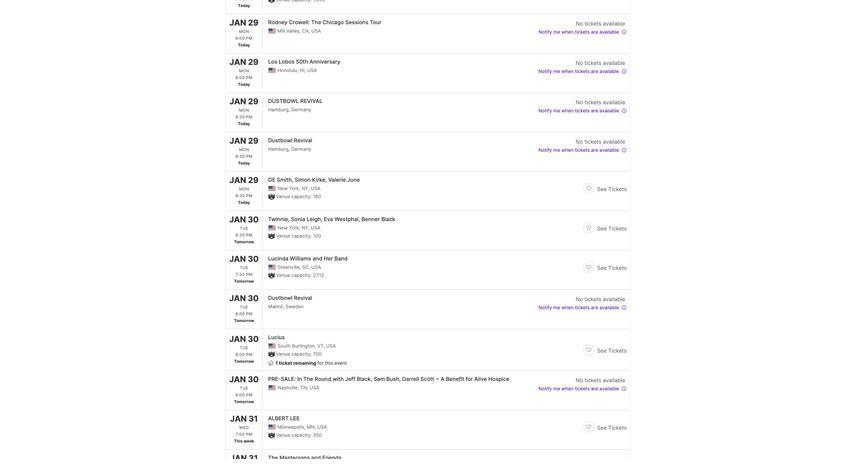 Task type: vqa. For each thing, say whether or not it's contained in the screenshot.
Jan 30's NY,
yes



Task type: locate. For each thing, give the bounding box(es) containing it.
notify
[[539, 29, 552, 35], [539, 68, 552, 74], [539, 108, 552, 114], [539, 147, 552, 153], [539, 305, 552, 311], [539, 386, 552, 392]]

us national flag image for ge
[[268, 186, 276, 191]]

1 germany from the top
[[291, 107, 311, 113]]

us national flag image for pre-
[[268, 386, 276, 391]]

3 see from the top
[[597, 265, 607, 272]]

1 when from the top
[[562, 29, 574, 35]]

30
[[248, 215, 259, 225], [248, 255, 259, 264], [248, 294, 259, 304], [248, 335, 259, 344], [248, 375, 259, 385]]

3 tue from the top
[[240, 305, 248, 310]]

1 jan 30 tue 8:00 pm tomorrow from the top
[[229, 294, 259, 324]]

nashville,
[[278, 385, 299, 391]]

0 vertical spatial revival
[[294, 137, 312, 144]]

2 revival from the top
[[294, 295, 312, 302]]

no
[[576, 20, 583, 27], [576, 60, 583, 66], [576, 99, 583, 106], [576, 139, 583, 145], [576, 296, 583, 303], [576, 378, 583, 384]]

venue
[[276, 194, 290, 200], [276, 233, 290, 239], [276, 273, 290, 278], [276, 352, 290, 357], [276, 433, 290, 439]]

3 see tickets from the top
[[597, 265, 627, 272]]

germany down revival
[[291, 107, 311, 113]]

1 29 from the top
[[248, 18, 259, 28]]

me for fifth notify me when tickets are available button from the top of the page
[[554, 305, 560, 311]]

tue inside jan 30 tue 6:30 pm tomorrow
[[240, 226, 248, 231]]

1 vertical spatial the
[[303, 376, 313, 383]]

new york, ny, usa up venue capacity: 100
[[278, 225, 321, 231]]

remaining
[[293, 361, 316, 366]]

rodney
[[268, 19, 288, 26]]

usa right the tn,
[[310, 385, 319, 391]]

4 when from the top
[[562, 147, 574, 153]]

jan for rodney crowell: the chicago sessions tour
[[230, 18, 246, 28]]

1 vertical spatial new
[[278, 225, 288, 231]]

no for third notify me when tickets are available button from the top of the page
[[576, 99, 583, 106]]

1 vertical spatial for
[[466, 376, 473, 383]]

tue for twinnie, sonia leigh, eva westphal, bonner black
[[240, 226, 248, 231]]

4 tue from the top
[[240, 346, 248, 351]]

are for tooltip image associated with rodney crowell: the chicago sessions tour
[[591, 29, 598, 35]]

1 hamburg, from the top
[[268, 107, 290, 113]]

1 ticket remaining for this event
[[276, 361, 347, 366]]

2 notify me when tickets are available from the top
[[539, 68, 619, 74]]

2 germany from the top
[[291, 146, 311, 152]]

no for 5th notify me when tickets are available button from the bottom
[[576, 60, 583, 66]]

mon for los lobos 50th anniversary
[[239, 68, 249, 73]]

revival inside the 'dustbowl revival hamburg, germany'
[[294, 137, 312, 144]]

2 notify from the top
[[539, 68, 552, 74]]

1 notify me when tickets are available from the top
[[539, 29, 619, 35]]

2 tooltip image from the top
[[622, 69, 627, 74]]

1 vertical spatial 8:30
[[236, 154, 245, 159]]

see
[[597, 186, 607, 193], [597, 226, 607, 232], [597, 265, 607, 272], [597, 348, 607, 355], [597, 425, 607, 432]]

notify for first notify me when tickets are available button
[[539, 29, 552, 35]]

see for band
[[597, 265, 607, 272]]

tue inside "jan 30 tue 7:30 pm tomorrow"
[[240, 266, 248, 271]]

venue down south
[[276, 352, 290, 357]]

hamburg, inside dustbowl revival hamburg, germany
[[268, 107, 290, 113]]

see for westphal,
[[597, 226, 607, 232]]

2 are from the top
[[591, 68, 598, 74]]

york, up venue capacity: 100
[[289, 225, 300, 231]]

the right crowell:
[[311, 19, 321, 26]]

mon for ge smith, simon kirke, valerie june
[[239, 187, 249, 192]]

hamburg, up smith,
[[268, 146, 290, 152]]

today
[[238, 3, 250, 8], [238, 42, 250, 48], [238, 82, 250, 87], [238, 121, 250, 126], [238, 161, 250, 166], [238, 200, 250, 205]]

us national flag image for rodney
[[268, 28, 276, 34]]

2 29 from the top
[[248, 57, 259, 67]]

york, for jan 29
[[289, 186, 300, 192]]

are for fourth tooltip image from the top of the page
[[591, 305, 598, 311]]

dustbowl for jan 30
[[268, 295, 293, 302]]

ny, up venue capacity: 100
[[302, 225, 310, 231]]

2 jan 29 mon 8:30 pm today from the top
[[230, 136, 259, 166]]

2 us national flag image from the top
[[268, 186, 276, 191]]

notify for 1st notify me when tickets are available button from the bottom
[[539, 386, 552, 392]]

4 30 from the top
[[248, 335, 259, 344]]

29 for dustbowl revival
[[248, 97, 259, 107]]

mill valley, ca, usa
[[278, 28, 321, 34]]

black
[[381, 216, 395, 223]]

0 vertical spatial 8:30
[[236, 115, 245, 120]]

0 vertical spatial for
[[318, 361, 324, 366]]

0 vertical spatial new
[[278, 186, 288, 192]]

5 today from the top
[[238, 161, 250, 166]]

6 are from the top
[[591, 386, 598, 392]]

4 notify me when tickets are available button from the top
[[539, 146, 627, 154]]

no tickets available for tooltip icon
[[576, 99, 625, 106]]

capacity: left 100
[[292, 233, 312, 239]]

1 no tickets available from the top
[[576, 20, 625, 27]]

notify me when tickets are available for fifth notify me when tickets are available button from the top of the page
[[539, 305, 619, 311]]

venue for albert lee
[[276, 433, 290, 439]]

albert lee
[[268, 416, 300, 422]]

1 are from the top
[[591, 29, 598, 35]]

1 tomorrow from the top
[[234, 240, 254, 245]]

5 see tickets from the top
[[597, 425, 627, 432]]

with
[[333, 376, 344, 383]]

5 notify from the top
[[539, 305, 552, 311]]

no for third notify me when tickets are available button from the bottom of the page
[[576, 139, 583, 145]]

4 today from the top
[[238, 121, 250, 126]]

3 notify me when tickets are available from the top
[[539, 108, 619, 114]]

1 me from the top
[[554, 29, 560, 35]]

pm inside jan 31 wed 7:00 pm this week
[[246, 433, 253, 438]]

new down smith,
[[278, 186, 288, 192]]

usa up 100
[[311, 225, 321, 231]]

30 down "jan 30 tue 7:30 pm tomorrow"
[[248, 294, 259, 304]]

29 for los lobos 50th anniversary
[[248, 57, 259, 67]]

1 vertical spatial jan 29 mon 8:00 pm today
[[230, 57, 259, 87]]

1 today from the top
[[238, 3, 250, 8]]

south burlington, vt, usa
[[278, 344, 336, 349]]

lucius
[[268, 334, 285, 341]]

4 notify me when tickets are available from the top
[[539, 147, 619, 153]]

new for 29
[[278, 186, 288, 192]]

4 no tickets available from the top
[[576, 139, 625, 145]]

29
[[248, 18, 259, 28], [248, 57, 259, 67], [248, 97, 259, 107], [248, 136, 259, 146], [248, 176, 259, 185]]

2 dustbowl from the top
[[268, 295, 293, 302]]

8:30
[[236, 115, 245, 120], [236, 154, 245, 159], [236, 194, 245, 199]]

us national flag image down ge
[[268, 186, 276, 191]]

6 today from the top
[[238, 200, 250, 205]]

alive
[[474, 376, 487, 383]]

us national flag image for lucinda
[[268, 265, 276, 270]]

1 venue from the top
[[276, 194, 290, 200]]

venue for twinnie, sonia leigh, eva westphal, bonner black
[[276, 233, 290, 239]]

notify for third notify me when tickets are available button from the top of the page
[[539, 108, 552, 114]]

germany inside the 'dustbowl revival hamburg, germany'
[[291, 146, 311, 152]]

tomorrow for pre-sale: in the round with jeff black, sam bush, darrell scott ~ a benefit for alive hospice
[[234, 400, 254, 405]]

1
[[276, 361, 278, 366]]

jan 30 tue 8:00 pm tomorrow for dustbowl revival
[[229, 294, 259, 324]]

jan 31 wed 7:00 pm this week
[[230, 415, 258, 444]]

ge
[[268, 177, 276, 183]]

notify for 5th notify me when tickets are available button from the bottom
[[539, 68, 552, 74]]

lucinda
[[268, 256, 289, 262]]

0 vertical spatial hamburg,
[[268, 107, 290, 113]]

mon for dustbowl revival
[[239, 108, 249, 113]]

2 vertical spatial 8:30
[[236, 194, 245, 199]]

york,
[[289, 186, 300, 192], [289, 225, 300, 231]]

new
[[278, 186, 288, 192], [278, 225, 288, 231]]

0 vertical spatial jan 30 tue 8:00 pm tomorrow
[[229, 294, 259, 324]]

2 new from the top
[[278, 225, 288, 231]]

today for dustbowl revival
[[238, 121, 250, 126]]

1 notify from the top
[[539, 29, 552, 35]]

germany inside dustbowl revival hamburg, germany
[[291, 107, 311, 113]]

pm for lucinda williams and her band
[[246, 272, 253, 277]]

for left alive
[[466, 376, 473, 383]]

6 me from the top
[[554, 386, 560, 392]]

hamburg, inside the 'dustbowl revival hamburg, germany'
[[268, 146, 290, 152]]

1 new from the top
[[278, 186, 288, 192]]

us national flag image down "lucius"
[[268, 344, 276, 349]]

1 vertical spatial hamburg,
[[268, 146, 290, 152]]

tomorrow for lucinda williams and her band
[[234, 279, 254, 284]]

1 8:30 from the top
[[236, 115, 245, 120]]

when for 5th notify me when tickets are available button from the bottom
[[562, 68, 574, 74]]

pm for ge smith, simon kirke, valerie june
[[246, 194, 253, 199]]

tooltip image for los lobos 50th anniversary
[[622, 69, 627, 74]]

5 when from the top
[[562, 305, 574, 311]]

1 vertical spatial jan 30 tue 8:00 pm tomorrow
[[229, 335, 259, 364]]

5 no tickets available from the top
[[576, 296, 625, 303]]

1 see from the top
[[597, 186, 607, 193]]

us national flag image down albert
[[268, 425, 276, 431]]

tickets
[[585, 20, 602, 27], [575, 29, 590, 35], [585, 60, 602, 66], [575, 68, 590, 74], [585, 99, 602, 106], [575, 108, 590, 114], [585, 139, 602, 145], [575, 147, 590, 153], [585, 296, 602, 303], [575, 305, 590, 311], [585, 378, 602, 384], [575, 386, 590, 392]]

us national flag image
[[268, 28, 276, 34], [268, 186, 276, 191], [268, 386, 276, 391], [268, 425, 276, 431]]

1 tickets from the top
[[608, 186, 627, 193]]

8:00 for rodney crowell: the chicago sessions tour
[[236, 36, 245, 41]]

0 vertical spatial germany
[[291, 107, 311, 113]]

30 inside jan 30 tue 9:00 pm tomorrow
[[248, 375, 259, 385]]

venue down twinnie,
[[276, 233, 290, 239]]

wed
[[239, 426, 249, 431]]

dustbowl revival hamburg, germany
[[268, 98, 323, 113]]

1 ny, from the top
[[302, 186, 310, 192]]

germany
[[291, 107, 311, 113], [291, 146, 311, 152]]

30 inside jan 30 tue 6:30 pm tomorrow
[[248, 215, 259, 225]]

1 mon from the top
[[239, 29, 249, 34]]

3 30 from the top
[[248, 294, 259, 304]]

3 tickets from the top
[[608, 265, 627, 272]]

notify me when tickets are available for third notify me when tickets are available button from the bottom of the page
[[539, 147, 619, 153]]

see tickets
[[597, 186, 627, 193], [597, 226, 627, 232], [597, 265, 627, 272], [597, 348, 627, 355], [597, 425, 627, 432]]

tomorrow inside "jan 30 tue 7:30 pm tomorrow"
[[234, 279, 254, 284]]

0 vertical spatial york,
[[289, 186, 300, 192]]

30 left the lucinda
[[248, 255, 259, 264]]

capacity: down greenville, sc, usa
[[292, 273, 312, 278]]

1 vertical spatial jan 29 mon 8:30 pm today
[[230, 136, 259, 166]]

1 dustbowl from the top
[[268, 137, 293, 144]]

bush,
[[386, 376, 401, 383]]

today link
[[226, 0, 630, 14]]

0 vertical spatial dustbowl
[[268, 137, 293, 144]]

lobos
[[279, 58, 295, 65]]

jan inside "jan 30 tue 7:30 pm tomorrow"
[[229, 255, 246, 264]]

are for tooltip icon
[[591, 108, 598, 114]]

jan 29 mon 8:30 pm today
[[230, 97, 259, 126], [230, 136, 259, 166], [230, 176, 259, 205]]

2 tomorrow from the top
[[234, 279, 254, 284]]

tooltip image
[[622, 29, 627, 35], [622, 69, 627, 74], [622, 148, 627, 153], [622, 306, 627, 311], [622, 387, 627, 392]]

~
[[436, 376, 439, 383]]

usa up 180
[[311, 186, 321, 192]]

1 vertical spatial york,
[[289, 225, 300, 231]]

1 tooltip image from the top
[[622, 29, 627, 35]]

3 capacity: from the top
[[292, 273, 312, 278]]

2 ny, from the top
[[302, 225, 310, 231]]

4 capacity: from the top
[[292, 352, 312, 357]]

no tickets available for tooltip image associated with los lobos 50th anniversary
[[576, 60, 625, 66]]

5 mon from the top
[[239, 187, 249, 192]]

capacity: down burlington,
[[292, 352, 312, 357]]

the
[[311, 19, 321, 26], [303, 376, 313, 383]]

revival
[[294, 137, 312, 144], [294, 295, 312, 302]]

venue capacity: 700
[[276, 352, 322, 357]]

for
[[318, 361, 324, 366], [466, 376, 473, 383]]

us national flag image down pre-
[[268, 386, 276, 391]]

5 29 from the top
[[248, 176, 259, 185]]

1 capacity: from the top
[[292, 194, 312, 200]]

1 vertical spatial germany
[[291, 146, 311, 152]]

0 horizontal spatial for
[[318, 361, 324, 366]]

29 for rodney crowell: the chicago sessions tour
[[248, 18, 259, 28]]

5 tue from the top
[[240, 386, 248, 391]]

us national flag image down twinnie,
[[268, 226, 276, 231]]

2 vertical spatial jan 29 mon 8:30 pm today
[[230, 176, 259, 205]]

south
[[278, 344, 291, 349]]

ca,
[[302, 28, 310, 34]]

today for dustbowl revival
[[238, 161, 250, 166]]

today for ge smith, simon kirke, valerie june
[[238, 200, 250, 205]]

1 vertical spatial dustbowl
[[268, 295, 293, 302]]

1 30 from the top
[[248, 215, 259, 225]]

jan inside jan 31 wed 7:00 pm this week
[[230, 415, 247, 424]]

venue down minneapolis,
[[276, 433, 290, 439]]

hamburg, for dustbowl revival
[[268, 146, 290, 152]]

revival inside dustbowl revival malmö, sweden
[[294, 295, 312, 302]]

jan inside jan 30 tue 9:00 pm tomorrow
[[229, 375, 246, 385]]

jan for twinnie, sonia leigh, eva westphal, bonner black
[[229, 215, 246, 225]]

1 no from the top
[[576, 20, 583, 27]]

sc,
[[302, 265, 310, 270]]

1 8:00 from the top
[[236, 36, 245, 41]]

new york, ny, usa up venue capacity: 180
[[278, 186, 321, 192]]

8:30 for dustbowl
[[236, 115, 245, 120]]

1 us national flag image from the top
[[268, 68, 276, 73]]

6 when from the top
[[562, 386, 574, 392]]

4 no from the top
[[576, 139, 583, 145]]

new down twinnie,
[[278, 225, 288, 231]]

this
[[325, 361, 333, 366]]

3 today from the top
[[238, 82, 250, 87]]

7:30
[[236, 272, 245, 277]]

1 new york, ny, usa from the top
[[278, 186, 321, 192]]

the right in
[[303, 376, 313, 383]]

2 hamburg, from the top
[[268, 146, 290, 152]]

darrell
[[402, 376, 419, 383]]

me
[[554, 29, 560, 35], [554, 68, 560, 74], [554, 108, 560, 114], [554, 147, 560, 153], [554, 305, 560, 311], [554, 386, 560, 392]]

ny, for jan 30
[[302, 225, 310, 231]]

usa right hi,
[[307, 67, 317, 73]]

revival for 30
[[294, 295, 312, 302]]

pm inside "jan 30 tue 7:30 pm tomorrow"
[[246, 272, 253, 277]]

ny, down simon
[[302, 186, 310, 192]]

tomorrow inside jan 30 tue 6:30 pm tomorrow
[[234, 240, 254, 245]]

me for 1st notify me when tickets are available button from the bottom
[[554, 386, 560, 392]]

when for third notify me when tickets are available button from the bottom of the page
[[562, 147, 574, 153]]

0 vertical spatial ny,
[[302, 186, 310, 192]]

350
[[313, 433, 322, 439]]

usa up 2,112 on the bottom
[[311, 265, 321, 270]]

dustbowl inside dustbowl revival malmö, sweden
[[268, 295, 293, 302]]

hamburg, for dustbowl revival
[[268, 107, 290, 113]]

jan 29 mon 8:30 pm today for dustbowl
[[230, 97, 259, 126]]

venue capacity: 180
[[276, 194, 321, 200]]

mn,
[[307, 425, 316, 431]]

jan inside jan 30 tue 6:30 pm tomorrow
[[229, 215, 246, 225]]

capacity: down minneapolis, mn, usa
[[292, 433, 312, 439]]

3 tomorrow from the top
[[234, 319, 254, 324]]

usa right vt,
[[326, 344, 336, 349]]

notify me when tickets are available for first notify me when tickets are available button
[[539, 29, 619, 35]]

tooltip image
[[622, 108, 627, 114]]

2 see tickets from the top
[[597, 226, 627, 232]]

los lobos 50th anniversary
[[268, 58, 341, 65]]

me for first notify me when tickets are available button
[[554, 29, 560, 35]]

round
[[315, 376, 331, 383]]

4 8:00 from the top
[[236, 352, 245, 358]]

dustbowl for jan 29
[[268, 137, 293, 144]]

30 left "lucius"
[[248, 335, 259, 344]]

1 vertical spatial revival
[[294, 295, 312, 302]]

albert
[[268, 416, 289, 422]]

york, up venue capacity: 180
[[289, 186, 300, 192]]

new york, ny, usa
[[278, 186, 321, 192], [278, 225, 321, 231]]

4 us national flag image from the top
[[268, 344, 276, 349]]

jan
[[230, 18, 246, 28], [230, 57, 246, 67], [230, 97, 246, 107], [230, 136, 246, 146], [230, 176, 246, 185], [229, 215, 246, 225], [229, 255, 246, 264], [229, 294, 246, 304], [229, 335, 246, 344], [229, 375, 246, 385], [230, 415, 247, 424]]

germany up simon
[[291, 146, 311, 152]]

venue down smith,
[[276, 194, 290, 200]]

4 are from the top
[[591, 147, 598, 153]]

when for 1st notify me when tickets are available button from the bottom
[[562, 386, 574, 392]]

1 see tickets from the top
[[597, 186, 627, 193]]

jan for lucinda williams and her band
[[229, 255, 246, 264]]

4 29 from the top
[[248, 136, 259, 146]]

4 mon from the top
[[239, 147, 249, 152]]

2 jan 29 mon 8:00 pm today from the top
[[230, 57, 259, 87]]

capacity: left 180
[[292, 194, 312, 200]]

180
[[313, 194, 321, 200]]

jan 30 tue 7:30 pm tomorrow
[[229, 255, 259, 284]]

0 vertical spatial new york, ny, usa
[[278, 186, 321, 192]]

4 see from the top
[[597, 348, 607, 355]]

minneapolis,
[[278, 425, 306, 431]]

venue down greenville,
[[276, 273, 290, 278]]

hamburg, down dustbowl
[[268, 107, 290, 113]]

today for los lobos 50th anniversary
[[238, 82, 250, 87]]

this
[[234, 439, 243, 444]]

2 capacity: from the top
[[292, 233, 312, 239]]

8:00
[[236, 36, 245, 41], [236, 75, 245, 80], [236, 312, 245, 317], [236, 352, 245, 358]]

for left this
[[318, 361, 324, 366]]

us national flag image
[[268, 68, 276, 73], [268, 226, 276, 231], [268, 265, 276, 270], [268, 344, 276, 349]]

0 vertical spatial jan 29 mon 8:30 pm today
[[230, 97, 259, 126]]

30 left pre-
[[248, 375, 259, 385]]

5 me from the top
[[554, 305, 560, 311]]

1 vertical spatial ny,
[[302, 225, 310, 231]]

when for first notify me when tickets are available button
[[562, 29, 574, 35]]

sale:
[[281, 376, 296, 383]]

jan 30 tue 9:00 pm tomorrow
[[229, 375, 259, 405]]

1 york, from the top
[[289, 186, 300, 192]]

when
[[562, 29, 574, 35], [562, 68, 574, 74], [562, 108, 574, 114], [562, 147, 574, 153], [562, 305, 574, 311], [562, 386, 574, 392]]

30 inside "jan 30 tue 7:30 pm tomorrow"
[[248, 255, 259, 264]]

3 notify from the top
[[539, 108, 552, 114]]

30 left twinnie,
[[248, 215, 259, 225]]

3 mon from the top
[[239, 108, 249, 113]]

dustbowl inside the 'dustbowl revival hamburg, germany'
[[268, 137, 293, 144]]

no tickets available for tooltip image related to pre-sale: in the round with jeff black, sam bush, darrell scott ~ a benefit for alive hospice
[[576, 378, 625, 384]]

hospice
[[489, 376, 510, 383]]

tooltip image for pre-sale: in the round with jeff black, sam bush, darrell scott ~ a benefit for alive hospice
[[622, 387, 627, 392]]

pm inside jan 30 tue 6:30 pm tomorrow
[[246, 233, 253, 238]]

us national flag image down the lucinda
[[268, 265, 276, 270]]

tour
[[370, 19, 382, 26]]

no tickets available for third tooltip image from the top
[[576, 139, 625, 145]]

0 vertical spatial the
[[311, 19, 321, 26]]

hi,
[[300, 67, 306, 73]]

5 no from the top
[[576, 296, 583, 303]]

no tickets available
[[576, 20, 625, 27], [576, 60, 625, 66], [576, 99, 625, 106], [576, 139, 625, 145], [576, 296, 625, 303], [576, 378, 625, 384]]

pm inside jan 30 tue 9:00 pm tomorrow
[[246, 393, 253, 398]]

jan for lucius
[[229, 335, 246, 344]]

3 are from the top
[[591, 108, 598, 114]]

100
[[313, 233, 321, 239]]

2 see from the top
[[597, 226, 607, 232]]

rodney crowell: the chicago sessions tour
[[268, 19, 382, 26]]

jan 29 mon 8:00 pm today for rodney crowell: the chicago sessions tour
[[230, 18, 259, 48]]

us national flag image down los
[[268, 68, 276, 73]]

tomorrow inside jan 30 tue 9:00 pm tomorrow
[[234, 400, 254, 405]]

5 notify me when tickets are available from the top
[[539, 305, 619, 311]]

2 tue from the top
[[240, 266, 248, 271]]

tickets for band
[[608, 265, 627, 272]]

us national flag image left mill
[[268, 28, 276, 34]]

tue inside jan 30 tue 9:00 pm tomorrow
[[240, 386, 248, 391]]

0 vertical spatial jan 29 mon 8:00 pm today
[[230, 18, 259, 48]]

1 vertical spatial new york, ny, usa
[[278, 225, 321, 231]]

notify me when tickets are available for 5th notify me when tickets are available button from the bottom
[[539, 68, 619, 74]]

3 us national flag image from the top
[[268, 265, 276, 270]]

los
[[268, 58, 277, 65]]



Task type: describe. For each thing, give the bounding box(es) containing it.
venue for lucinda williams and her band
[[276, 273, 290, 278]]

31
[[249, 415, 258, 424]]

see tickets for westphal,
[[597, 226, 627, 232]]

4 tooltip image from the top
[[622, 306, 627, 311]]

tue for lucius
[[240, 346, 248, 351]]

30 for pre-sale: in the round with jeff black, sam bush, darrell scott ~ a benefit for alive hospice
[[248, 375, 259, 385]]

venue for ge smith, simon kirke, valerie june
[[276, 194, 290, 200]]

tue for pre-sale: in the round with jeff black, sam bush, darrell scott ~ a benefit for alive hospice
[[240, 386, 248, 391]]

3 tooltip image from the top
[[622, 148, 627, 153]]

8:00 for lucius
[[236, 352, 245, 358]]

3 jan 29 mon 8:30 pm today from the top
[[230, 176, 259, 205]]

see tickets for valerie
[[597, 186, 627, 193]]

bonner
[[362, 216, 380, 223]]

black,
[[357, 376, 372, 383]]

usa up "350" on the left of page
[[317, 425, 327, 431]]

no for fifth notify me when tickets are available button from the top of the page
[[576, 296, 583, 303]]

capacity: for simon
[[292, 194, 312, 200]]

event
[[334, 361, 347, 366]]

jan for ge smith, simon kirke, valerie june
[[230, 176, 246, 185]]

jeff
[[345, 376, 355, 383]]

tickets for westphal,
[[608, 226, 627, 232]]

crowell:
[[289, 19, 310, 26]]

me for third notify me when tickets are available button from the bottom of the page
[[554, 147, 560, 153]]

tomorrow for twinnie, sonia leigh, eva westphal, bonner black
[[234, 240, 254, 245]]

new for 30
[[278, 225, 288, 231]]

3 8:00 from the top
[[236, 312, 245, 317]]

50th
[[296, 58, 308, 65]]

5 capacity: from the top
[[292, 433, 312, 439]]

ny, for jan 29
[[302, 186, 310, 192]]

8:30 for dustbowl
[[236, 154, 245, 159]]

and
[[313, 256, 322, 262]]

9:00
[[236, 393, 245, 398]]

when for third notify me when tickets are available button from the top of the page
[[562, 108, 574, 114]]

jan 29 mon 8:30 pm today for dustbowl
[[230, 136, 259, 166]]

burlington,
[[292, 344, 316, 349]]

anniversary
[[310, 58, 341, 65]]

us national flag image for los
[[268, 68, 276, 73]]

1 notify me when tickets are available button from the top
[[539, 28, 627, 36]]

are for third tooltip image from the top
[[591, 147, 598, 153]]

3 8:30 from the top
[[236, 194, 245, 199]]

in
[[297, 376, 302, 383]]

tue for lucinda williams and her band
[[240, 266, 248, 271]]

capacity: for leigh,
[[292, 233, 312, 239]]

7:00
[[236, 433, 245, 438]]

30 for dustbowl revival
[[248, 294, 259, 304]]

29 for ge smith, simon kirke, valerie june
[[248, 176, 259, 185]]

700
[[313, 352, 322, 357]]

no tickets available for fourth tooltip image from the top of the page
[[576, 296, 625, 303]]

venue capacity: 350
[[276, 433, 322, 439]]

sonia
[[291, 216, 305, 223]]

new york, ny, usa for 30
[[278, 225, 321, 231]]

me for 5th notify me when tickets are available button from the bottom
[[554, 68, 560, 74]]

notify for fifth notify me when tickets are available button from the top of the page
[[539, 305, 552, 311]]

2,112
[[313, 273, 324, 278]]

leigh,
[[307, 216, 322, 223]]

me for third notify me when tickets are available button from the top of the page
[[554, 108, 560, 114]]

jan for albert lee
[[230, 415, 247, 424]]

29 for dustbowl revival
[[248, 136, 259, 146]]

pm for pre-sale: in the round with jeff black, sam bush, darrell scott ~ a benefit for alive hospice
[[246, 393, 253, 398]]

twinnie,
[[268, 216, 290, 223]]

no tickets available for tooltip image associated with rodney crowell: the chicago sessions tour
[[576, 20, 625, 27]]

see for valerie
[[597, 186, 607, 193]]

5 see from the top
[[597, 425, 607, 432]]

venue capacity: 2,112
[[276, 273, 324, 278]]

benefit
[[446, 376, 464, 383]]

30 for twinnie, sonia leigh, eva westphal, bonner black
[[248, 215, 259, 225]]

new york, ny, usa for 29
[[278, 186, 321, 192]]

6:30
[[236, 233, 245, 238]]

nashville, tn, usa
[[278, 385, 319, 391]]

ticket
[[279, 361, 292, 366]]

pm for los lobos 50th anniversary
[[246, 75, 253, 80]]

sessions
[[345, 19, 369, 26]]

williams
[[290, 256, 311, 262]]

jan for los lobos 50th anniversary
[[230, 57, 246, 67]]

usa right ca,
[[311, 28, 321, 34]]

a
[[441, 376, 445, 383]]

june
[[347, 177, 360, 183]]

week
[[244, 439, 254, 444]]

revival
[[300, 98, 323, 105]]

honolulu, hi, usa
[[278, 67, 317, 73]]

band
[[335, 256, 348, 262]]

kirke,
[[312, 177, 327, 183]]

3 notify me when tickets are available button from the top
[[539, 107, 627, 115]]

minneapolis, mn, usa
[[278, 425, 327, 431]]

pm for albert lee
[[246, 433, 253, 438]]

greenville, sc, usa
[[278, 265, 321, 270]]

venue for lucius
[[276, 352, 290, 357]]

jan for pre-sale: in the round with jeff black, sam bush, darrell scott ~ a benefit for alive hospice
[[229, 375, 246, 385]]

tooltip image for rodney crowell: the chicago sessions tour
[[622, 29, 627, 35]]

6 notify me when tickets are available button from the top
[[539, 385, 627, 393]]

us national flag image for twinnie,
[[268, 226, 276, 231]]

tn,
[[300, 385, 308, 391]]

pre-
[[268, 376, 281, 383]]

jan 30 tue 6:30 pm tomorrow
[[229, 215, 259, 245]]

mill
[[278, 28, 285, 34]]

notify for third notify me when tickets are available button from the bottom of the page
[[539, 147, 552, 153]]

simon
[[295, 177, 311, 183]]

jan 29 mon 8:00 pm today for los lobos 50th anniversary
[[230, 57, 259, 87]]

5 tickets from the top
[[608, 425, 627, 432]]

chicago
[[323, 19, 344, 26]]

honolulu,
[[278, 67, 299, 73]]

2 notify me when tickets are available button from the top
[[539, 67, 627, 75]]

revival for 29
[[294, 137, 312, 144]]

tue for dustbowl revival
[[240, 305, 248, 310]]

us national flag image for albert
[[268, 425, 276, 431]]

4 see tickets from the top
[[597, 348, 627, 355]]

her
[[324, 256, 333, 262]]

dustbowl revival malmö, sweden
[[268, 295, 312, 310]]

germany for revival
[[291, 107, 311, 113]]

4 tickets from the top
[[608, 348, 627, 355]]

valerie
[[328, 177, 346, 183]]

5 notify me when tickets are available button from the top
[[539, 304, 627, 312]]

valley,
[[287, 28, 301, 34]]

no for 1st notify me when tickets are available button from the bottom
[[576, 378, 583, 384]]

8:00 for los lobos 50th anniversary
[[236, 75, 245, 80]]

westphal,
[[335, 216, 360, 223]]

mon for rodney crowell: the chicago sessions tour
[[239, 29, 249, 34]]

malmö,
[[268, 304, 284, 310]]

twinnie, sonia leigh, eva westphal, bonner black
[[268, 216, 395, 223]]

pm for lucius
[[246, 352, 253, 358]]

dustbowl
[[268, 98, 299, 105]]

vt,
[[317, 344, 325, 349]]

see tickets for band
[[597, 265, 627, 272]]

when for fifth notify me when tickets are available button from the top of the page
[[562, 305, 574, 311]]

tomorrow for lucius
[[234, 359, 254, 364]]

eva
[[324, 216, 333, 223]]

30 for lucius
[[248, 335, 259, 344]]

scott
[[421, 376, 434, 383]]

1 horizontal spatial for
[[466, 376, 473, 383]]

smith,
[[277, 177, 293, 183]]

jan 30 tue 8:00 pm tomorrow for lucius
[[229, 335, 259, 364]]

venue capacity: 100
[[276, 233, 321, 239]]

germany for revival
[[291, 146, 311, 152]]

sweden
[[286, 304, 304, 310]]

york, for jan 30
[[289, 225, 300, 231]]

capacity: for and
[[292, 273, 312, 278]]

are for tooltip image related to pre-sale: in the round with jeff black, sam bush, darrell scott ~ a benefit for alive hospice
[[591, 386, 598, 392]]

pre-sale: in the round with jeff black, sam bush, darrell scott ~ a benefit for alive hospice
[[268, 376, 510, 383]]

dustbowl revival hamburg, germany
[[268, 137, 312, 152]]

are for tooltip image associated with los lobos 50th anniversary
[[591, 68, 598, 74]]



